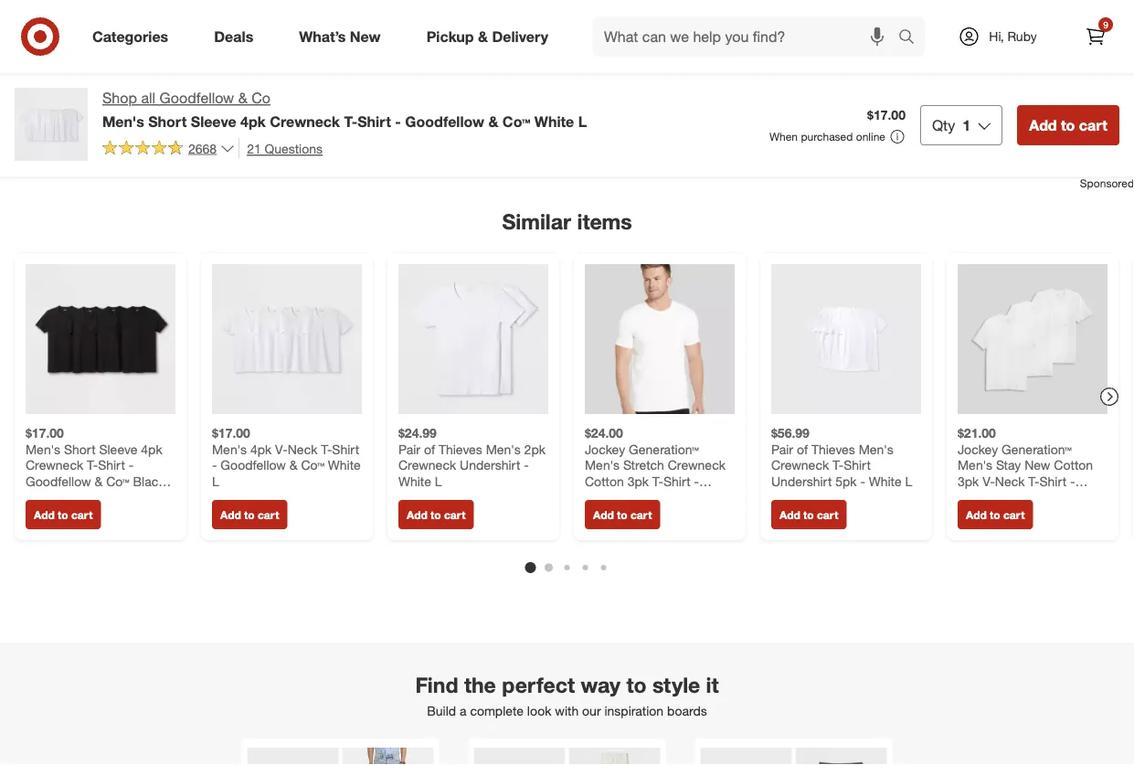 Task type: locate. For each thing, give the bounding box(es) containing it.
0 vertical spatial v-
[[275, 442, 288, 458]]

$17.00 inside $17.00 men's 4pk v-neck t-shirt - goodfellow & co™ white l
[[212, 426, 250, 442]]

0 horizontal spatial undershirt
[[460, 458, 520, 474]]

2 horizontal spatial $17.00
[[868, 107, 906, 123]]

crewneck for $24.00 jockey generation™ men's stretch crewneck cotton 3pk t-shirt - white l
[[668, 458, 726, 474]]

what's new link
[[284, 16, 404, 57]]

1 vertical spatial short
[[64, 442, 96, 458]]

crewneck for $17.00 men's short sleeve 4pk crewneck t-shirt - goodfellow & co™ black l
[[26, 458, 83, 474]]

cart down 5pk
[[817, 508, 839, 522]]

$17.00
[[868, 107, 906, 123], [26, 426, 64, 442], [212, 426, 250, 442]]

add down $21.00 jockey generation™ men's stay new cotton 3pk v-neck t-shirt - white l
[[966, 508, 987, 522]]

neck
[[288, 442, 318, 458], [995, 474, 1025, 490]]

crewneck inside $24.99 pair of thieves men's 2pk crewneck undershirt - white l
[[399, 458, 456, 474]]

undershirt left 5pk
[[771, 474, 832, 490]]

t-
[[344, 112, 358, 130], [321, 442, 332, 458], [87, 458, 98, 474], [833, 458, 844, 474], [653, 474, 664, 490], [1029, 474, 1040, 490]]

men's inside $24.99 pair of thieves men's 2pk crewneck undershirt - white l
[[486, 442, 521, 458]]

thieves right '$24.99'
[[439, 442, 482, 458]]

inspiration
[[605, 703, 664, 719]]

new right stay
[[1025, 458, 1051, 474]]

9 link
[[1076, 16, 1116, 57]]

pair inside $24.99 pair of thieves men's 2pk crewneck undershirt - white l
[[399, 442, 421, 458]]

of for $24.99
[[424, 442, 435, 458]]

add to cart down $17.00 men's 4pk v-neck t-shirt - goodfellow & co™ white l
[[220, 508, 279, 522]]

cotton inside $24.00 jockey generation™ men's stretch crewneck cotton 3pk t-shirt - white l
[[585, 474, 624, 490]]

$24.99
[[399, 426, 437, 442]]

cart down stay
[[1004, 508, 1025, 522]]

pair of thieves men's crewneck t-shirt undershirt 5pk - white l image
[[771, 265, 921, 415]]

men's
[[102, 112, 144, 130], [26, 442, 60, 458], [212, 442, 247, 458], [486, 442, 521, 458], [859, 442, 894, 458], [585, 458, 620, 474], [958, 458, 993, 474]]

add to cart down $24.99 pair of thieves men's 2pk crewneck undershirt - white l
[[407, 508, 466, 522]]

undershirt
[[460, 458, 520, 474], [771, 474, 832, 490]]

thieves
[[439, 442, 482, 458], [812, 442, 855, 458]]

3pk
[[628, 474, 649, 490], [958, 474, 979, 490]]

- inside $56.99 pair of thieves men's crewneck t-shirt undershirt 5pk - white l
[[861, 474, 866, 490]]

1 vertical spatial new
[[1025, 458, 1051, 474]]

add to cart up "sponsored"
[[1029, 116, 1108, 134]]

of inside $24.99 pair of thieves men's 2pk crewneck undershirt - white l
[[424, 442, 435, 458]]

pair inside $56.99 pair of thieves men's crewneck t-shirt undershirt 5pk - white l
[[771, 442, 793, 458]]

thieves for t-
[[812, 442, 855, 458]]

generation™ for new
[[1002, 442, 1072, 458]]

cotton for white
[[585, 474, 624, 490]]

men&#39;s 9.5&#34; seated fit adaptive tech chino shorts - goodfellow &#38; co&#8482; charcoal gray xs image
[[796, 748, 887, 765]]

0 vertical spatial short
[[148, 112, 187, 130]]

what's
[[299, 27, 346, 45]]

0 horizontal spatial generation™
[[629, 442, 699, 458]]

1 horizontal spatial short
[[148, 112, 187, 130]]

0 horizontal spatial of
[[424, 442, 435, 458]]

thieves inside $24.99 pair of thieves men's 2pk crewneck undershirt - white l
[[439, 442, 482, 458]]

thieves inside $56.99 pair of thieves men's crewneck t-shirt undershirt 5pk - white l
[[812, 442, 855, 458]]

cotton
[[1054, 458, 1093, 474], [585, 474, 624, 490]]

find the perfect way to style it build a complete look with our inspiration boards
[[415, 672, 719, 719]]

add down $24.99 pair of thieves men's 2pk crewneck undershirt - white l
[[407, 508, 428, 522]]

look
[[527, 703, 552, 719]]

l inside the shop all goodfellow & co men's short sleeve 4pk crewneck t-shirt - goodfellow & co™ white l
[[578, 112, 587, 130]]

cart down $17.00 men's 4pk v-neck t-shirt - goodfellow & co™ white l
[[258, 508, 279, 522]]

online
[[856, 130, 886, 143]]

pair
[[399, 442, 421, 458], [771, 442, 793, 458]]

1 vertical spatial neck
[[995, 474, 1025, 490]]

generation™
[[629, 442, 699, 458], [1002, 442, 1072, 458]]

hi,
[[989, 28, 1004, 44]]

1 3pk from the left
[[628, 474, 649, 490]]

when
[[770, 130, 798, 143]]

sponsored
[[1080, 176, 1134, 190]]

v- inside $21.00 jockey generation™ men's stay new cotton 3pk v-neck t-shirt - white l
[[983, 474, 995, 490]]

add to cart button for $24.99 pair of thieves men's 2pk crewneck undershirt - white l
[[399, 501, 474, 530]]

- inside the shop all goodfellow & co men's short sleeve 4pk crewneck t-shirt - goodfellow & co™ white l
[[395, 112, 401, 130]]

cotton right stay
[[1054, 458, 1093, 474]]

pair for $24.99
[[399, 442, 421, 458]]

undershirt left the 2pk
[[460, 458, 520, 474]]

0 horizontal spatial v-
[[275, 442, 288, 458]]

2 generation™ from the left
[[1002, 442, 1072, 458]]

white inside $24.99 pair of thieves men's 2pk crewneck undershirt - white l
[[399, 474, 431, 490]]

build
[[427, 703, 456, 719]]

purchased
[[801, 130, 853, 143]]

generation™ inside $21.00 jockey generation™ men's stay new cotton 3pk v-neck t-shirt - white l
[[1002, 442, 1072, 458]]

style
[[653, 672, 700, 698]]

a
[[460, 703, 467, 719]]

- inside $17.00 men's 4pk v-neck t-shirt - goodfellow & co™ white l
[[212, 458, 217, 474]]

0 horizontal spatial neck
[[288, 442, 318, 458]]

pickup & delivery
[[427, 27, 548, 45]]

to for $56.99 pair of thieves men's crewneck t-shirt undershirt 5pk - white l
[[804, 508, 814, 522]]

generation™ right $24.00
[[629, 442, 699, 458]]

1 horizontal spatial new
[[1025, 458, 1051, 474]]

deals
[[214, 27, 253, 45]]

add down the $17.00 men's short sleeve 4pk crewneck t-shirt - goodfellow & co™ black l
[[34, 508, 55, 522]]

1 generation™ from the left
[[629, 442, 699, 458]]

crewneck inside $56.99 pair of thieves men's crewneck t-shirt undershirt 5pk - white l
[[771, 458, 829, 474]]

add to cart for $24.00 jockey generation™ men's stretch crewneck cotton 3pk t-shirt - white l
[[593, 508, 652, 522]]

undershirt inside $56.99 pair of thieves men's crewneck t-shirt undershirt 5pk - white l
[[771, 474, 832, 490]]

0 vertical spatial sleeve
[[191, 112, 236, 130]]

l inside $17.00 men's 4pk v-neck t-shirt - goodfellow & co™ white l
[[212, 474, 219, 490]]

sleeve up black on the bottom left
[[99, 442, 137, 458]]

1 horizontal spatial co™
[[301, 458, 324, 474]]

it
[[706, 672, 719, 698]]

$17.00 for $17.00 men's 4pk v-neck t-shirt - goodfellow & co™ white l
[[212, 426, 250, 442]]

ruby
[[1008, 28, 1037, 44]]

to inside find the perfect way to style it build a complete look with our inspiration boards
[[627, 672, 647, 698]]

t- inside the shop all goodfellow & co men's short sleeve 4pk crewneck t-shirt - goodfellow & co™ white l
[[344, 112, 358, 130]]

2 of from the left
[[797, 442, 808, 458]]

sleeve
[[191, 112, 236, 130], [99, 442, 137, 458]]

2 pair from the left
[[771, 442, 793, 458]]

v- inside $17.00 men's 4pk v-neck t-shirt - goodfellow & co™ white l
[[275, 442, 288, 458]]

generation™ inside $24.00 jockey generation™ men's stretch crewneck cotton 3pk t-shirt - white l
[[629, 442, 699, 458]]

short inside the shop all goodfellow & co men's short sleeve 4pk crewneck t-shirt - goodfellow & co™ white l
[[148, 112, 187, 130]]

jockey inside $24.00 jockey generation™ men's stretch crewneck cotton 3pk t-shirt - white l
[[585, 442, 625, 458]]

1 horizontal spatial neck
[[995, 474, 1025, 490]]

1 horizontal spatial thieves
[[812, 442, 855, 458]]

generation™ right $21.00
[[1002, 442, 1072, 458]]

to for $17.00 men's 4pk v-neck t-shirt - goodfellow & co™ white l
[[244, 508, 255, 522]]

cotton for shirt
[[1054, 458, 1093, 474]]

0 horizontal spatial $17.00
[[26, 426, 64, 442]]

cart for $56.99 pair of thieves men's crewneck t-shirt undershirt 5pk - white l
[[817, 508, 839, 522]]

1 horizontal spatial $17.00
[[212, 426, 250, 442]]

$17.00 inside the $17.00 men's short sleeve 4pk crewneck t-shirt - goodfellow & co™ black l
[[26, 426, 64, 442]]

what's new
[[299, 27, 381, 45]]

1 horizontal spatial generation™
[[1002, 442, 1072, 458]]

cart up "sponsored"
[[1079, 116, 1108, 134]]

generation™ for crewneck
[[629, 442, 699, 458]]

0 horizontal spatial thieves
[[439, 442, 482, 458]]

sleeve up 2668
[[191, 112, 236, 130]]

1 jockey from the left
[[585, 442, 625, 458]]

0 horizontal spatial co™
[[106, 474, 129, 490]]

0 horizontal spatial short
[[64, 442, 96, 458]]

shop
[[102, 89, 137, 107]]

shirt inside $24.00 jockey generation™ men's stretch crewneck cotton 3pk t-shirt - white l
[[664, 474, 691, 490]]

search
[[890, 29, 934, 47]]

- inside $24.99 pair of thieves men's 2pk crewneck undershirt - white l
[[524, 458, 529, 474]]

- inside the $17.00 men's short sleeve 4pk crewneck t-shirt - goodfellow & co™ black l
[[129, 458, 134, 474]]

our
[[582, 703, 601, 719]]

crewneck inside $24.00 jockey generation™ men's stretch crewneck cotton 3pk t-shirt - white l
[[668, 458, 726, 474]]

shirt inside $17.00 men's 4pk v-neck t-shirt - goodfellow & co™ white l
[[332, 442, 359, 458]]

add to cart button for $17.00 men's 4pk v-neck t-shirt - goodfellow & co™ white l
[[212, 501, 287, 530]]

add to cart for $56.99 pair of thieves men's crewneck t-shirt undershirt 5pk - white l
[[780, 508, 839, 522]]

add to cart for $17.00 men's 4pk v-neck t-shirt - goodfellow & co™ white l
[[220, 508, 279, 522]]

&
[[478, 27, 488, 45], [238, 89, 248, 107], [488, 112, 499, 130], [290, 458, 298, 474], [95, 474, 103, 490]]

men's inside $17.00 men's 4pk v-neck t-shirt - goodfellow & co™ white l
[[212, 442, 247, 458]]

cart
[[1079, 116, 1108, 134], [71, 508, 93, 522], [258, 508, 279, 522], [444, 508, 466, 522], [631, 508, 652, 522], [817, 508, 839, 522], [1004, 508, 1025, 522]]

add for $56.99 pair of thieves men's crewneck t-shirt undershirt 5pk - white l
[[780, 508, 801, 522]]

similar
[[502, 209, 571, 235]]

thieves up 5pk
[[812, 442, 855, 458]]

to
[[1061, 116, 1075, 134], [58, 508, 68, 522], [244, 508, 255, 522], [431, 508, 441, 522], [617, 508, 628, 522], [804, 508, 814, 522], [990, 508, 1001, 522], [627, 672, 647, 698]]

sleeve inside the $17.00 men's short sleeve 4pk crewneck t-shirt - goodfellow & co™ black l
[[99, 442, 137, 458]]

1 horizontal spatial sleeve
[[191, 112, 236, 130]]

pickup
[[427, 27, 474, 45]]

jockey inside $21.00 jockey generation™ men's stay new cotton 3pk v-neck t-shirt - white l
[[958, 442, 998, 458]]

1 horizontal spatial undershirt
[[771, 474, 832, 490]]

& inside the $17.00 men's short sleeve 4pk crewneck t-shirt - goodfellow & co™ black l
[[95, 474, 103, 490]]

$56.99
[[771, 426, 810, 442]]

advertisement region
[[0, 81, 1134, 175]]

0 horizontal spatial sleeve
[[99, 442, 137, 458]]

of
[[424, 442, 435, 458], [797, 442, 808, 458]]

2pk
[[524, 442, 546, 458]]

add for $21.00 jockey generation™ men's stay new cotton 3pk v-neck t-shirt - white l
[[966, 508, 987, 522]]

white
[[535, 112, 574, 130], [328, 458, 361, 474], [399, 474, 431, 490], [869, 474, 902, 490], [585, 490, 618, 506], [958, 490, 991, 506]]

-
[[395, 112, 401, 130], [129, 458, 134, 474], [212, 458, 217, 474], [524, 458, 529, 474], [694, 474, 699, 490], [861, 474, 866, 490], [1070, 474, 1075, 490]]

pair of thieves men's 2pk crewneck undershirt - white l image
[[399, 265, 548, 415]]

$24.00
[[585, 426, 623, 442]]

2 horizontal spatial co™
[[503, 112, 531, 130]]

add to cart
[[1029, 116, 1108, 134], [34, 508, 93, 522], [220, 508, 279, 522], [407, 508, 466, 522], [593, 508, 652, 522], [780, 508, 839, 522], [966, 508, 1025, 522]]

0 horizontal spatial pair
[[399, 442, 421, 458]]

1 of from the left
[[424, 442, 435, 458]]

add to cart down 5pk
[[780, 508, 839, 522]]

v-
[[275, 442, 288, 458], [983, 474, 995, 490]]

qty 1
[[932, 116, 971, 134]]

goodfellow
[[160, 89, 234, 107], [405, 112, 484, 130], [221, 458, 286, 474], [26, 474, 91, 490]]

1 vertical spatial sleeve
[[99, 442, 137, 458]]

shirt inside $56.99 pair of thieves men's crewneck t-shirt undershirt 5pk - white l
[[844, 458, 871, 474]]

region
[[0, 81, 1134, 765]]

add down $17.00 men's 4pk v-neck t-shirt - goodfellow & co™ white l
[[220, 508, 241, 522]]

add for $17.00 men's 4pk v-neck t-shirt - goodfellow & co™ white l
[[220, 508, 241, 522]]

categories link
[[77, 16, 191, 57]]

1 horizontal spatial jockey
[[958, 442, 998, 458]]

add to cart down stretch
[[593, 508, 652, 522]]

of inside $56.99 pair of thieves men's crewneck t-shirt undershirt 5pk - white l
[[797, 442, 808, 458]]

0 vertical spatial new
[[350, 27, 381, 45]]

with
[[555, 703, 579, 719]]

1 horizontal spatial 3pk
[[958, 474, 979, 490]]

stretch
[[623, 458, 664, 474]]

1 vertical spatial v-
[[983, 474, 995, 490]]

jockey
[[585, 442, 625, 458], [958, 442, 998, 458]]

add to cart button
[[1018, 105, 1120, 145], [26, 501, 101, 530], [212, 501, 287, 530], [399, 501, 474, 530], [585, 501, 660, 530], [771, 501, 847, 530], [958, 501, 1033, 530]]

0 horizontal spatial cotton
[[585, 474, 624, 490]]

5pk
[[836, 474, 857, 490]]

men's inside $56.99 pair of thieves men's crewneck t-shirt undershirt 5pk - white l
[[859, 442, 894, 458]]

1 horizontal spatial pair
[[771, 442, 793, 458]]

4pk
[[240, 112, 266, 130], [141, 442, 162, 458], [250, 442, 272, 458]]

questions
[[265, 140, 323, 156]]

crewneck inside the shop all goodfellow & co men's short sleeve 4pk crewneck t-shirt - goodfellow & co™ white l
[[270, 112, 340, 130]]

black
[[133, 474, 165, 490]]

crewneck inside the $17.00 men's short sleeve 4pk crewneck t-shirt - goodfellow & co™ black l
[[26, 458, 83, 474]]

short
[[148, 112, 187, 130], [64, 442, 96, 458]]

1 pair from the left
[[399, 442, 421, 458]]

add down $56.99 pair of thieves men's crewneck t-shirt undershirt 5pk - white l
[[780, 508, 801, 522]]

pair for $56.99
[[771, 442, 793, 458]]

new
[[350, 27, 381, 45], [1025, 458, 1051, 474]]

1 thieves from the left
[[439, 442, 482, 458]]

0 vertical spatial neck
[[288, 442, 318, 458]]

cotton inside $21.00 jockey generation™ men's stay new cotton 3pk v-neck t-shirt - white l
[[1054, 458, 1093, 474]]

1 horizontal spatial of
[[797, 442, 808, 458]]

similar items
[[502, 209, 632, 235]]

all
[[141, 89, 155, 107]]

1 horizontal spatial v-
[[983, 474, 995, 490]]

region containing similar items
[[0, 81, 1134, 765]]

1 horizontal spatial cotton
[[1054, 458, 1093, 474]]

cart down stretch
[[631, 508, 652, 522]]

cotton down $24.00
[[585, 474, 624, 490]]

add down $24.00 jockey generation™ men's stretch crewneck cotton 3pk t-shirt - white l
[[593, 508, 614, 522]]

new right what's
[[350, 27, 381, 45]]

2 3pk from the left
[[958, 474, 979, 490]]

$21.00
[[958, 426, 996, 442]]

add for $17.00 men's short sleeve 4pk crewneck t-shirt - goodfellow & co™ black l
[[34, 508, 55, 522]]

t- inside $56.99 pair of thieves men's crewneck t-shirt undershirt 5pk - white l
[[833, 458, 844, 474]]

shirt
[[358, 112, 391, 130], [332, 442, 359, 458], [98, 458, 125, 474], [844, 458, 871, 474], [664, 474, 691, 490], [1040, 474, 1067, 490]]

3pk inside $24.00 jockey generation™ men's stretch crewneck cotton 3pk t-shirt - white l
[[628, 474, 649, 490]]

l
[[578, 112, 587, 130], [212, 474, 219, 490], [435, 474, 442, 490], [905, 474, 913, 490], [26, 490, 33, 506], [621, 490, 628, 506], [994, 490, 1001, 506]]

cart down $24.99 pair of thieves men's 2pk crewneck undershirt - white l
[[444, 508, 466, 522]]

to for $17.00 men's short sleeve 4pk crewneck t-shirt - goodfellow & co™ black l
[[58, 508, 68, 522]]

co™ inside the shop all goodfellow & co men's short sleeve 4pk crewneck t-shirt - goodfellow & co™ white l
[[503, 112, 531, 130]]

add to cart down stay
[[966, 508, 1025, 522]]

add
[[1029, 116, 1057, 134], [34, 508, 55, 522], [220, 508, 241, 522], [407, 508, 428, 522], [593, 508, 614, 522], [780, 508, 801, 522], [966, 508, 987, 522]]

l inside the $17.00 men's short sleeve 4pk crewneck t-shirt - goodfellow & co™ black l
[[26, 490, 33, 506]]

crewneck
[[270, 112, 340, 130], [26, 458, 83, 474], [399, 458, 456, 474], [668, 458, 726, 474], [771, 458, 829, 474]]

3pk inside $21.00 jockey generation™ men's stay new cotton 3pk v-neck t-shirt - white l
[[958, 474, 979, 490]]

perfect
[[502, 672, 575, 698]]

cart for $21.00 jockey generation™ men's stay new cotton 3pk v-neck t-shirt - white l
[[1004, 508, 1025, 522]]

0 horizontal spatial jockey
[[585, 442, 625, 458]]

t- inside $17.00 men's 4pk v-neck t-shirt - goodfellow & co™ white l
[[321, 442, 332, 458]]

4pk inside the shop all goodfellow & co men's short sleeve 4pk crewneck t-shirt - goodfellow & co™ white l
[[240, 112, 266, 130]]

add to cart down the $17.00 men's short sleeve 4pk crewneck t-shirt - goodfellow & co™ black l
[[34, 508, 93, 522]]

2 thieves from the left
[[812, 442, 855, 458]]

add to cart for $24.99 pair of thieves men's 2pk crewneck undershirt - white l
[[407, 508, 466, 522]]

co™
[[503, 112, 531, 130], [301, 458, 324, 474], [106, 474, 129, 490]]

l inside $24.00 jockey generation™ men's stretch crewneck cotton 3pk t-shirt - white l
[[621, 490, 628, 506]]

0 horizontal spatial new
[[350, 27, 381, 45]]

2 jockey from the left
[[958, 442, 998, 458]]

0 horizontal spatial 3pk
[[628, 474, 649, 490]]

thieves for crewneck
[[439, 442, 482, 458]]

cart down the $17.00 men's short sleeve 4pk crewneck t-shirt - goodfellow & co™ black l
[[71, 508, 93, 522]]



Task type: vqa. For each thing, say whether or not it's contained in the screenshot.
bottom Not helpful button
no



Task type: describe. For each thing, give the bounding box(es) containing it.
4pk inside $17.00 men's 4pk v-neck t-shirt - goodfellow & co™ white l
[[250, 442, 272, 458]]

$17.00 men's 4pk v-neck t-shirt - goodfellow & co™ white l
[[212, 426, 361, 490]]

white inside $17.00 men's 4pk v-neck t-shirt - goodfellow & co™ white l
[[328, 458, 361, 474]]

white inside $56.99 pair of thieves men's crewneck t-shirt undershirt 5pk - white l
[[869, 474, 902, 490]]

21 questions
[[247, 140, 323, 156]]

to for $24.00 jockey generation™ men's stretch crewneck cotton 3pk t-shirt - white l
[[617, 508, 628, 522]]

men&#39;s slim straight fit jeans - goodfellow &#38; co&#8482; light blue 28x30 image
[[342, 748, 434, 765]]

add to cart button for $21.00 jockey generation™ men's stay new cotton 3pk v-neck t-shirt - white l
[[958, 501, 1033, 530]]

What can we help you find? suggestions appear below search field
[[593, 16, 903, 57]]

jockey for $21.00
[[958, 442, 998, 458]]

add to cart for $17.00 men's short sleeve 4pk crewneck t-shirt - goodfellow & co™ black l
[[34, 508, 93, 522]]

cart for $24.99 pair of thieves men's 2pk crewneck undershirt - white l
[[444, 508, 466, 522]]

men's inside $24.00 jockey generation™ men's stretch crewneck cotton 3pk t-shirt - white l
[[585, 458, 620, 474]]

1
[[963, 116, 971, 134]]

t- inside $21.00 jockey generation™ men's stay new cotton 3pk v-neck t-shirt - white l
[[1029, 474, 1040, 490]]

the
[[464, 672, 496, 698]]

to for $21.00 jockey generation™ men's stay new cotton 3pk v-neck t-shirt - white l
[[990, 508, 1001, 522]]

add for $24.99 pair of thieves men's 2pk crewneck undershirt - white l
[[407, 508, 428, 522]]

men's inside the $17.00 men's short sleeve 4pk crewneck t-shirt - goodfellow & co™ black l
[[26, 442, 60, 458]]

items
[[577, 209, 632, 235]]

shirt inside the shop all goodfellow & co men's short sleeve 4pk crewneck t-shirt - goodfellow & co™ white l
[[358, 112, 391, 130]]

men's 4pk v-neck t-shirt - goodfellow & co™ white l image
[[212, 265, 362, 415]]

9
[[1104, 19, 1109, 30]]

new inside "link"
[[350, 27, 381, 45]]

t- inside the $17.00 men's short sleeve 4pk crewneck t-shirt - goodfellow & co™ black l
[[87, 458, 98, 474]]

men's inside $21.00 jockey generation™ men's stay new cotton 3pk v-neck t-shirt - white l
[[958, 458, 993, 474]]

$56.99 pair of thieves men's crewneck t-shirt undershirt 5pk - white l
[[771, 426, 913, 490]]

short inside the $17.00 men's short sleeve 4pk crewneck t-shirt - goodfellow & co™ black l
[[64, 442, 96, 458]]

$17.00 for $17.00 men's short sleeve 4pk crewneck t-shirt - goodfellow & co™ black l
[[26, 426, 64, 442]]

qty
[[932, 116, 955, 134]]

21 questions link
[[239, 138, 323, 159]]

- inside $21.00 jockey generation™ men's stay new cotton 3pk v-neck t-shirt - white l
[[1070, 474, 1075, 490]]

add for $24.00 jockey generation™ men's stretch crewneck cotton 3pk t-shirt - white l
[[593, 508, 614, 522]]

3pk for t-
[[628, 474, 649, 490]]

add right 1
[[1029, 116, 1057, 134]]

white inside $21.00 jockey generation™ men's stay new cotton 3pk v-neck t-shirt - white l
[[958, 490, 991, 506]]

add to cart button for $56.99 pair of thieves men's crewneck t-shirt undershirt 5pk - white l
[[771, 501, 847, 530]]

co™ inside the $17.00 men's short sleeve 4pk crewneck t-shirt - goodfellow & co™ black l
[[106, 474, 129, 490]]

& inside $17.00 men's 4pk v-neck t-shirt - goodfellow & co™ white l
[[290, 458, 298, 474]]

$17.00 for $17.00
[[868, 107, 906, 123]]

jockey for $24.00
[[585, 442, 625, 458]]

$24.99 pair of thieves men's 2pk crewneck undershirt - white l
[[399, 426, 546, 490]]

21
[[247, 140, 261, 156]]

cart for $24.00 jockey generation™ men's stretch crewneck cotton 3pk t-shirt - white l
[[631, 508, 652, 522]]

co
[[252, 89, 271, 107]]

men&#39;s slim fit thermal underwear pants - goodfellow &#38; co&#8482; cream xl image
[[569, 748, 660, 765]]

of for $56.99
[[797, 442, 808, 458]]

neck inside $17.00 men's 4pk v-neck t-shirt - goodfellow & co™ white l
[[288, 442, 318, 458]]

2668 link
[[102, 138, 235, 160]]

goodfellow inside the $17.00 men's short sleeve 4pk crewneck t-shirt - goodfellow & co™ black l
[[26, 474, 91, 490]]

$24.00 jockey generation™ men's stretch crewneck cotton 3pk t-shirt - white l
[[585, 426, 726, 506]]

undershirt inside $24.99 pair of thieves men's 2pk crewneck undershirt - white l
[[460, 458, 520, 474]]

way
[[581, 672, 621, 698]]

jockey generation™ men's stretch crewneck cotton 3pk t-shirt - white l image
[[585, 265, 735, 415]]

2668
[[188, 140, 217, 156]]

co™ inside $17.00 men's 4pk v-neck t-shirt - goodfellow & co™ white l
[[301, 458, 324, 474]]

categories
[[92, 27, 168, 45]]

sleeve inside the shop all goodfellow & co men's short sleeve 4pk crewneck t-shirt - goodfellow & co™ white l
[[191, 112, 236, 130]]

men's inside the shop all goodfellow & co men's short sleeve 4pk crewneck t-shirt - goodfellow & co™ white l
[[102, 112, 144, 130]]

find
[[415, 672, 458, 698]]

4pk inside the $17.00 men's short sleeve 4pk crewneck t-shirt - goodfellow & co™ black l
[[141, 442, 162, 458]]

white inside the shop all goodfellow & co men's short sleeve 4pk crewneck t-shirt - goodfellow & co™ white l
[[535, 112, 574, 130]]

boards
[[667, 703, 707, 719]]

cart for $17.00 men's 4pk v-neck t-shirt - goodfellow & co™ white l
[[258, 508, 279, 522]]

complete
[[470, 703, 524, 719]]

delivery
[[492, 27, 548, 45]]

men's short sleeve 4pk crewneck t-shirt - goodfellow & co™ black l image
[[26, 265, 176, 415]]

neck inside $21.00 jockey generation™ men's stay new cotton 3pk v-neck t-shirt - white l
[[995, 474, 1025, 490]]

when purchased online
[[770, 130, 886, 143]]

goodfellow inside $17.00 men's 4pk v-neck t-shirt - goodfellow & co™ white l
[[221, 458, 286, 474]]

add to cart button for $17.00 men's short sleeve 4pk crewneck t-shirt - goodfellow & co™ black l
[[26, 501, 101, 530]]

shop all goodfellow & co men's short sleeve 4pk crewneck t-shirt - goodfellow & co™ white l
[[102, 89, 587, 130]]

cart for $17.00 men's short sleeve 4pk crewneck t-shirt - goodfellow & co™ black l
[[71, 508, 93, 522]]

pickup & delivery link
[[411, 16, 571, 57]]

t- inside $24.00 jockey generation™ men's stretch crewneck cotton 3pk t-shirt - white l
[[653, 474, 664, 490]]

image of men's short sleeve 4pk crewneck t-shirt - goodfellow & co™ white l image
[[15, 88, 88, 161]]

stay
[[996, 458, 1021, 474]]

3pk for v-
[[958, 474, 979, 490]]

- inside $24.00 jockey generation™ men's stretch crewneck cotton 3pk t-shirt - white l
[[694, 474, 699, 490]]

jockey generation™ men's stay new cotton 3pk v-neck t-shirt - white l image
[[958, 265, 1108, 415]]

search button
[[890, 16, 934, 60]]

l inside $21.00 jockey generation™ men's stay new cotton 3pk v-neck t-shirt - white l
[[994, 490, 1001, 506]]

new inside $21.00 jockey generation™ men's stay new cotton 3pk v-neck t-shirt - white l
[[1025, 458, 1051, 474]]

shirt inside $21.00 jockey generation™ men's stay new cotton 3pk v-neck t-shirt - white l
[[1040, 474, 1067, 490]]

crewneck for $56.99 pair of thieves men's crewneck t-shirt undershirt 5pk - white l
[[771, 458, 829, 474]]

deals link
[[199, 16, 276, 57]]

to for $24.99 pair of thieves men's 2pk crewneck undershirt - white l
[[431, 508, 441, 522]]

l inside $24.99 pair of thieves men's 2pk crewneck undershirt - white l
[[435, 474, 442, 490]]

shirt inside the $17.00 men's short sleeve 4pk crewneck t-shirt - goodfellow & co™ black l
[[98, 458, 125, 474]]

white inside $24.00 jockey generation™ men's stretch crewneck cotton 3pk t-shirt - white l
[[585, 490, 618, 506]]

$17.00 men's short sleeve 4pk crewneck t-shirt - goodfellow & co™ black l
[[26, 426, 165, 506]]

$21.00 jockey generation™ men's stay new cotton 3pk v-neck t-shirt - white l
[[958, 426, 1093, 506]]

add to cart for $21.00 jockey generation™ men's stay new cotton 3pk v-neck t-shirt - white l
[[966, 508, 1025, 522]]

add to cart button for $24.00 jockey generation™ men's stretch crewneck cotton 3pk t-shirt - white l
[[585, 501, 660, 530]]

l inside $56.99 pair of thieves men's crewneck t-shirt undershirt 5pk - white l
[[905, 474, 913, 490]]

hi, ruby
[[989, 28, 1037, 44]]



